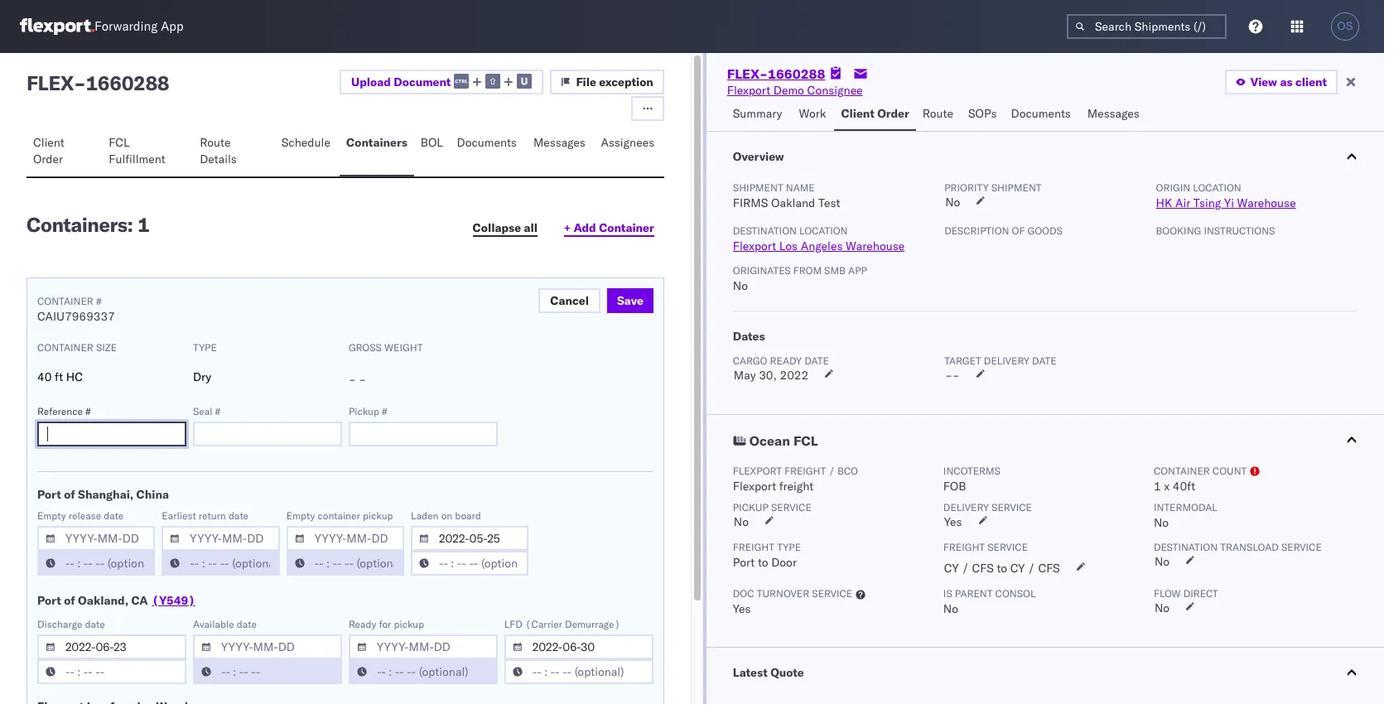 Task type: locate. For each thing, give the bounding box(es) containing it.
0 horizontal spatial route
[[200, 135, 231, 150]]

# down gross weight
[[382, 405, 387, 418]]

1 horizontal spatial pickup
[[733, 501, 769, 514]]

0 vertical spatial pickup
[[349, 405, 379, 418]]

port inside freight type port to door
[[733, 555, 755, 570]]

app right forwarding
[[161, 19, 184, 34]]

warehouse inside origin location hk air tsing yi warehouse
[[1237, 196, 1296, 210]]

/ up consol
[[1028, 561, 1035, 576]]

date right available at the left bottom
[[237, 618, 257, 630]]

documents button up the overview button
[[1005, 99, 1081, 131]]

# right reference
[[85, 405, 91, 418]]

freight inside freight type port to door
[[733, 541, 775, 553]]

1 vertical spatial freight
[[779, 479, 814, 494]]

pickup for pickup service
[[733, 501, 769, 514]]

0 horizontal spatial pickup
[[363, 509, 393, 522]]

yyyy-mm-dd text field down demurrage) at bottom left
[[504, 635, 653, 659]]

messages down file at left
[[533, 135, 586, 150]]

1 horizontal spatial location
[[1193, 181, 1242, 194]]

-- : -- -- (optional) text field
[[37, 551, 155, 576], [504, 659, 653, 684]]

1 vertical spatial route
[[200, 135, 231, 150]]

doc turnover service
[[733, 587, 853, 600]]

work
[[799, 106, 826, 121]]

-- : -- -- (optional) text field
[[162, 551, 280, 576], [286, 551, 404, 576], [411, 551, 529, 576], [349, 659, 498, 684]]

empty for empty release date
[[37, 509, 66, 522]]

0 horizontal spatial yes
[[733, 601, 751, 616]]

1 vertical spatial warehouse
[[846, 239, 905, 254]]

fcl up "fulfillment"
[[109, 135, 130, 150]]

1 horizontal spatial messages
[[1088, 106, 1140, 121]]

2 freight from the left
[[943, 541, 985, 553]]

# for container # caiu7969337
[[96, 295, 102, 307]]

container
[[318, 509, 360, 522]]

0 vertical spatial pickup
[[363, 509, 393, 522]]

1 vertical spatial fcl
[[794, 432, 818, 449]]

container # caiu7969337
[[37, 295, 115, 324]]

freight down delivery
[[943, 541, 985, 553]]

of for shanghai,
[[64, 487, 75, 502]]

pickup down "- -"
[[349, 405, 379, 418]]

1 horizontal spatial cy
[[1010, 561, 1025, 576]]

date up 2022
[[805, 355, 829, 367]]

1660288 down forwarding
[[86, 70, 169, 95]]

40 ft hc
[[37, 369, 83, 384]]

0 vertical spatial of
[[1012, 225, 1025, 237]]

-- : -- -- (optional) text field down 'return'
[[162, 551, 280, 576]]

cy down service
[[1010, 561, 1025, 576]]

service right turnover
[[812, 587, 853, 600]]

earliest return date
[[162, 509, 249, 522]]

1 vertical spatial order
[[33, 152, 63, 167]]

0 horizontal spatial /
[[829, 465, 835, 477]]

1 horizontal spatial fcl
[[794, 432, 818, 449]]

doc
[[733, 587, 754, 600]]

1 horizontal spatial cfs
[[1038, 561, 1060, 576]]

order for the leftmost client order button
[[33, 152, 63, 167]]

flexport demo consignee link
[[727, 82, 863, 99]]

-- : -- -- (optional) text field down ready for pickup
[[349, 659, 498, 684]]

0 vertical spatial yes
[[944, 514, 962, 529]]

messages button up the overview button
[[1081, 99, 1149, 131]]

-- : -- -- (optional) text field for demurrage)
[[504, 659, 653, 684]]

order inside the client order
[[33, 152, 63, 167]]

to left door
[[758, 555, 768, 570]]

transload
[[1220, 541, 1279, 553]]

overview
[[733, 149, 784, 164]]

ocean fcl
[[750, 432, 818, 449]]

# for reference #
[[85, 405, 91, 418]]

1 horizontal spatial documents button
[[1005, 99, 1081, 131]]

2 cfs from the left
[[1038, 561, 1060, 576]]

1 freight from the left
[[733, 541, 775, 553]]

0 vertical spatial client order
[[841, 106, 909, 121]]

yyyy-mm-dd text field for for
[[349, 635, 498, 659]]

0 horizontal spatial fcl
[[109, 135, 130, 150]]

order up "containers:"
[[33, 152, 63, 167]]

0 horizontal spatial order
[[33, 152, 63, 167]]

warehouse right 'angeles'
[[846, 239, 905, 254]]

-- : -- -- text field
[[37, 659, 186, 684], [193, 659, 342, 684]]

client down the consignee on the top right of the page
[[841, 106, 875, 121]]

0 horizontal spatial client order
[[33, 135, 64, 167]]

flex-1660288
[[727, 65, 825, 82]]

delivery
[[984, 355, 1030, 367]]

client down flex
[[33, 135, 64, 150]]

destination down intermodal no
[[1154, 541, 1218, 553]]

-- : -- -- (optional) text field for container
[[286, 551, 404, 576]]

1 horizontal spatial 1660288
[[768, 65, 825, 82]]

app right smb
[[848, 264, 867, 277]]

no down originates
[[733, 278, 748, 293]]

1 vertical spatial pickup
[[733, 501, 769, 514]]

1 vertical spatial 1
[[1154, 479, 1161, 494]]

0 vertical spatial fcl
[[109, 135, 130, 150]]

port up doc
[[733, 555, 755, 570]]

messages button
[[1081, 99, 1149, 131], [527, 128, 594, 176]]

0 horizontal spatial freight
[[733, 541, 775, 553]]

of up discharge date
[[64, 593, 75, 608]]

0 horizontal spatial client
[[33, 135, 64, 150]]

0 vertical spatial client
[[841, 106, 875, 121]]

YYYY-MM-DD text field
[[162, 526, 280, 551], [411, 526, 529, 551], [193, 635, 342, 659], [504, 635, 653, 659]]

# inside container # caiu7969337
[[96, 295, 102, 307]]

2 -- : -- -- text field from the left
[[193, 659, 342, 684]]

1 right "containers:"
[[137, 212, 149, 237]]

reference #
[[37, 405, 91, 418]]

no down intermodal
[[1154, 515, 1169, 530]]

yes down delivery
[[944, 514, 962, 529]]

no
[[945, 195, 960, 210], [733, 278, 748, 293], [734, 514, 749, 529], [1154, 515, 1169, 530], [1155, 554, 1170, 569], [1155, 601, 1170, 616], [943, 601, 959, 616]]

1 horizontal spatial order
[[877, 106, 909, 121]]

no down is at right
[[943, 601, 959, 616]]

1 vertical spatial destination
[[1154, 541, 1218, 553]]

documents button right bol
[[450, 128, 527, 176]]

to for door
[[758, 555, 768, 570]]

1 horizontal spatial destination
[[1154, 541, 1218, 553]]

-- : -- -- (optional) text field for for
[[349, 659, 498, 684]]

cy
[[944, 561, 959, 576], [1010, 561, 1025, 576]]

overview button
[[706, 132, 1384, 181]]

route details button
[[193, 128, 275, 176]]

incoterms
[[943, 465, 1001, 477]]

flexport up originates
[[733, 239, 776, 254]]

target
[[945, 355, 981, 367]]

0 vertical spatial port
[[37, 487, 61, 502]]

1 horizontal spatial warehouse
[[1237, 196, 1296, 210]]

no up flow
[[1155, 554, 1170, 569]]

date for target delivery date
[[1032, 355, 1057, 367]]

1 horizontal spatial route
[[923, 106, 953, 121]]

pickup
[[349, 405, 379, 418], [733, 501, 769, 514]]

1 vertical spatial port
[[733, 555, 755, 570]]

2 horizontal spatial /
[[1028, 561, 1035, 576]]

destination for service
[[1154, 541, 1218, 553]]

0 vertical spatial -- : -- -- (optional) text field
[[37, 551, 155, 576]]

destination up los
[[733, 225, 797, 237]]

freight up door
[[733, 541, 775, 553]]

save button
[[607, 288, 653, 313]]

yes
[[944, 514, 962, 529], [733, 601, 751, 616]]

0 horizontal spatial -- : -- -- text field
[[37, 659, 186, 684]]

0 vertical spatial order
[[877, 106, 909, 121]]

0 horizontal spatial cfs
[[972, 561, 994, 576]]

location inside destination location flexport los angeles warehouse
[[800, 225, 848, 237]]

1 horizontal spatial -- : -- -- (optional) text field
[[504, 659, 653, 684]]

client order down flex
[[33, 135, 64, 167]]

- for flex - 1660288
[[74, 70, 86, 95]]

turnover
[[757, 587, 810, 600]]

freight
[[733, 541, 775, 553], [943, 541, 985, 553]]

flexport up pickup service
[[733, 479, 776, 494]]

1 vertical spatial documents
[[457, 135, 517, 150]]

forwarding app
[[94, 19, 184, 34]]

0 vertical spatial destination
[[733, 225, 797, 237]]

1 horizontal spatial -- : -- -- text field
[[193, 659, 342, 684]]

1 horizontal spatial app
[[848, 264, 867, 277]]

route button
[[916, 99, 962, 131]]

exception
[[599, 75, 653, 89]]

warehouse right yi
[[1237, 196, 1296, 210]]

1 horizontal spatial documents
[[1011, 106, 1071, 121]]

os button
[[1326, 7, 1364, 46]]

1 left x
[[1154, 479, 1161, 494]]

order left route button
[[877, 106, 909, 121]]

yyyy-mm-dd text field down empty container pickup
[[286, 526, 404, 551]]

0 horizontal spatial to
[[758, 555, 768, 570]]

reference
[[37, 405, 83, 418]]

0 horizontal spatial -- : -- -- (optional) text field
[[37, 551, 155, 576]]

0 horizontal spatial documents
[[457, 135, 517, 150]]

service down 'flexport freight / bco flexport freight'
[[771, 501, 812, 514]]

date for cargo ready date
[[805, 355, 829, 367]]

/
[[829, 465, 835, 477], [962, 561, 969, 576], [1028, 561, 1035, 576]]

warehouse
[[1237, 196, 1296, 210], [846, 239, 905, 254]]

of up the "empty release date"
[[64, 487, 75, 502]]

container up the 'caiu7969337'
[[37, 295, 93, 307]]

1 vertical spatial client
[[33, 135, 64, 150]]

incoterms fob
[[943, 465, 1001, 494]]

0 vertical spatial warehouse
[[1237, 196, 1296, 210]]

documents
[[1011, 106, 1071, 121], [457, 135, 517, 150]]

1 horizontal spatial /
[[962, 561, 969, 576]]

1 vertical spatial client order
[[33, 135, 64, 167]]

# for seal #
[[215, 405, 221, 418]]

yyyy-mm-dd text field down available date
[[193, 635, 342, 659]]

container up 40ft
[[1154, 465, 1210, 477]]

route left sops
[[923, 106, 953, 121]]

fcl inside fcl fulfillment
[[109, 135, 130, 150]]

flex-
[[727, 65, 768, 82]]

yes down doc
[[733, 601, 751, 616]]

2 empty from the left
[[286, 509, 315, 522]]

collapse
[[473, 220, 521, 235]]

location up 'angeles'
[[800, 225, 848, 237]]

summary
[[733, 106, 782, 121]]

of for oakland,
[[64, 593, 75, 608]]

container for container size
[[37, 341, 93, 354]]

container
[[599, 220, 654, 235], [37, 295, 93, 307], [37, 341, 93, 354], [1154, 465, 1210, 477]]

-- : -- -- (optional) text field down demurrage) at bottom left
[[504, 659, 653, 684]]

lfd
[[504, 618, 523, 630]]

yyyy-mm-dd text field down "release"
[[37, 526, 155, 551]]

pickup up freight type port to door
[[733, 501, 769, 514]]

1 cfs from the left
[[972, 561, 994, 576]]

lfd (carrier demurrage)
[[504, 618, 620, 630]]

return
[[199, 509, 226, 522]]

type
[[193, 341, 217, 354]]

upload document button
[[340, 70, 544, 94]]

client for the leftmost client order button
[[33, 135, 64, 150]]

1 horizontal spatial client
[[841, 106, 875, 121]]

no inside intermodal no
[[1154, 515, 1169, 530]]

1 horizontal spatial empty
[[286, 509, 315, 522]]

container up the 40 ft hc
[[37, 341, 93, 354]]

0 horizontal spatial app
[[161, 19, 184, 34]]

yyyy-mm-dd text field for (carrier
[[504, 635, 653, 659]]

-- : -- -- text field down available date
[[193, 659, 342, 684]]

port of oakland, ca (y549)
[[37, 593, 195, 608]]

to down service
[[997, 561, 1007, 576]]

air
[[1176, 196, 1191, 210]]

1 vertical spatial messages
[[533, 135, 586, 150]]

messages button left assignees
[[527, 128, 594, 176]]

1 horizontal spatial client order
[[841, 106, 909, 121]]

0 horizontal spatial empty
[[37, 509, 66, 522]]

dates
[[733, 329, 765, 344]]

1660288
[[768, 65, 825, 82], [86, 70, 169, 95]]

flex - 1660288
[[27, 70, 169, 95]]

work button
[[792, 99, 835, 131]]

1 vertical spatial location
[[800, 225, 848, 237]]

2 vertical spatial port
[[37, 593, 61, 608]]

1660288 up flexport demo consignee
[[768, 65, 825, 82]]

/ up parent
[[962, 561, 969, 576]]

of left the goods
[[1012, 225, 1025, 237]]

0 horizontal spatial messages
[[533, 135, 586, 150]]

1 empty from the left
[[37, 509, 66, 522]]

documents button
[[1005, 99, 1081, 131], [450, 128, 527, 176]]

no down flow
[[1155, 601, 1170, 616]]

2 vertical spatial of
[[64, 593, 75, 608]]

0 vertical spatial 1
[[137, 212, 149, 237]]

location up 'hk air tsing yi warehouse' link
[[1193, 181, 1242, 194]]

file exception button
[[550, 70, 664, 94], [550, 70, 664, 94]]

0 horizontal spatial location
[[800, 225, 848, 237]]

client order down the consignee on the top right of the page
[[841, 106, 909, 121]]

route
[[923, 106, 953, 121], [200, 135, 231, 150]]

of for goods
[[1012, 225, 1025, 237]]

-- : -- -- (optional) text field up the oakland,
[[37, 551, 155, 576]]

location inside origin location hk air tsing yi warehouse
[[1193, 181, 1242, 194]]

to for cy
[[997, 561, 1007, 576]]

no inside "originates from smb app no"
[[733, 278, 748, 293]]

messages up the overview button
[[1088, 106, 1140, 121]]

latest
[[733, 665, 768, 680]]

port
[[37, 487, 61, 502], [733, 555, 755, 570], [37, 593, 61, 608]]

-- : -- -- text field down discharge date
[[37, 659, 186, 684]]

2 cy from the left
[[1010, 561, 1025, 576]]

order
[[877, 106, 909, 121], [33, 152, 63, 167]]

1 -- : -- -- text field from the left
[[37, 659, 186, 684]]

date right 'return'
[[229, 509, 249, 522]]

to
[[758, 555, 768, 570], [997, 561, 1007, 576]]

port up discharge on the bottom of the page
[[37, 593, 61, 608]]

app
[[161, 19, 184, 34], [848, 264, 867, 277]]

freight down ocean fcl
[[785, 465, 826, 477]]

0 vertical spatial documents
[[1011, 106, 1071, 121]]

1 horizontal spatial freight
[[943, 541, 985, 553]]

empty left container
[[286, 509, 315, 522]]

empty left "release"
[[37, 509, 66, 522]]

date right delivery
[[1032, 355, 1057, 367]]

date down 'shanghai,'
[[104, 509, 124, 522]]

# up the 'caiu7969337'
[[96, 295, 102, 307]]

YYYY-MM-DD text field
[[37, 526, 155, 551], [286, 526, 404, 551], [37, 635, 186, 659], [349, 635, 498, 659]]

1 vertical spatial pickup
[[394, 618, 424, 630]]

0 horizontal spatial cy
[[944, 561, 959, 576]]

to inside freight type port to door
[[758, 555, 768, 570]]

None text field
[[349, 422, 498, 447]]

delivery
[[943, 501, 989, 514]]

0 horizontal spatial pickup
[[349, 405, 379, 418]]

yyyy-mm-dd text field down ready for pickup
[[349, 635, 498, 659]]

Search Shipments (/) text field
[[1067, 14, 1227, 39]]

1 vertical spatial app
[[848, 264, 867, 277]]

assignees
[[601, 135, 655, 150]]

as
[[1280, 75, 1293, 89]]

None text field
[[37, 422, 186, 447], [193, 422, 342, 447], [37, 422, 186, 447], [193, 422, 342, 447]]

yyyy-mm-dd text field down 'return'
[[162, 526, 280, 551]]

0 horizontal spatial warehouse
[[846, 239, 905, 254]]

1 vertical spatial -- : -- -- (optional) text field
[[504, 659, 653, 684]]

0 vertical spatial messages
[[1088, 106, 1140, 121]]

container inside container # caiu7969337
[[37, 295, 93, 307]]

door
[[771, 555, 797, 570]]

0 horizontal spatial destination
[[733, 225, 797, 237]]

flexport los angeles warehouse link
[[733, 239, 905, 254]]

client
[[841, 106, 875, 121], [33, 135, 64, 150]]

1 horizontal spatial pickup
[[394, 618, 424, 630]]

1 vertical spatial yes
[[733, 601, 751, 616]]

fcl
[[109, 135, 130, 150], [794, 432, 818, 449]]

route up details
[[200, 135, 231, 150]]

cancel
[[550, 293, 589, 308]]

hk
[[1156, 196, 1173, 210]]

container right 'add'
[[599, 220, 654, 235]]

consignee
[[807, 83, 863, 98]]

0 vertical spatial route
[[923, 106, 953, 121]]

pickup for ready for pickup
[[394, 618, 424, 630]]

location for tsing
[[1193, 181, 1242, 194]]

route inside route details
[[200, 135, 231, 150]]

# right seal
[[215, 405, 221, 418]]

collapse all button
[[463, 216, 548, 241]]

pickup for empty container pickup
[[363, 509, 393, 522]]

sops button
[[962, 99, 1005, 131]]

client order button down the consignee on the top right of the page
[[835, 99, 916, 131]]

demurrage)
[[565, 618, 620, 630]]

client order button down flex
[[27, 128, 102, 176]]

destination inside destination location flexport los angeles warehouse
[[733, 225, 797, 237]]

documents right bol
[[457, 135, 517, 150]]

view
[[1251, 75, 1277, 89]]

ft
[[55, 369, 63, 384]]

1 horizontal spatial to
[[997, 561, 1007, 576]]

route for route
[[923, 106, 953, 121]]

1 horizontal spatial yes
[[944, 514, 962, 529]]

0 horizontal spatial 1
[[137, 212, 149, 237]]

--
[[945, 368, 960, 383]]

port up the "empty release date"
[[37, 487, 61, 502]]

quote
[[771, 665, 804, 680]]

0 horizontal spatial 1660288
[[86, 70, 169, 95]]

yyyy-mm-dd text field down port of oakland, ca (y549)
[[37, 635, 186, 659]]

/ left bco
[[829, 465, 835, 477]]

yyyy-mm-dd text field down board
[[411, 526, 529, 551]]

1 cy from the left
[[944, 561, 959, 576]]

cargo ready date
[[733, 355, 829, 367]]

yyyy-mm-dd text field for container
[[286, 526, 404, 551]]

1 vertical spatial of
[[64, 487, 75, 502]]

0 vertical spatial location
[[1193, 181, 1242, 194]]

empty for empty container pickup
[[286, 509, 315, 522]]

-- : -- -- (optional) text field down empty container pickup
[[286, 551, 404, 576]]

destination for flexport
[[733, 225, 797, 237]]

cy up is at right
[[944, 561, 959, 576]]

containers
[[346, 135, 407, 150]]

destination transload service
[[1154, 541, 1322, 553]]

1 horizontal spatial client order button
[[835, 99, 916, 131]]

pickup right container
[[363, 509, 393, 522]]

pickup right for
[[394, 618, 424, 630]]

freight up pickup service
[[779, 479, 814, 494]]

-- : -- -- (optional) text field down board
[[411, 551, 529, 576]]

messages
[[1088, 106, 1140, 121], [533, 135, 586, 150]]

fcl right ocean
[[794, 432, 818, 449]]



Task type: vqa. For each thing, say whether or not it's contained in the screenshot.
AM corresponding to 2:59 AM EST, Mar 3, 2023's SCHEDULE DELIVERY APPOINTMENT link
no



Task type: describe. For each thing, give the bounding box(es) containing it.
app inside "originates from smb app no"
[[848, 264, 867, 277]]

(y549) link
[[152, 592, 195, 609]]

freight for freight service
[[943, 541, 985, 553]]

destination location flexport los angeles warehouse
[[733, 225, 905, 254]]

hc
[[66, 369, 83, 384]]

priority shipment
[[945, 181, 1042, 194]]

cancel button
[[539, 288, 601, 313]]

0 horizontal spatial messages button
[[527, 128, 594, 176]]

client for client order button to the right
[[841, 106, 875, 121]]

order for client order button to the right
[[877, 106, 909, 121]]

freight for freight type port to door
[[733, 541, 775, 553]]

1 horizontal spatial 1
[[1154, 479, 1161, 494]]

firms
[[733, 196, 768, 210]]

flex
[[27, 70, 74, 95]]

empty release date
[[37, 509, 124, 522]]

client order for the leftmost client order button
[[33, 135, 64, 167]]

name
[[786, 181, 815, 194]]

date for earliest return date
[[229, 509, 249, 522]]

from
[[794, 264, 822, 277]]

shanghai,
[[78, 487, 134, 502]]

view as client button
[[1225, 70, 1338, 94]]

/ inside 'flexport freight / bco flexport freight'
[[829, 465, 835, 477]]

route details
[[200, 135, 237, 167]]

service right transload
[[1282, 541, 1322, 553]]

-- : -- -- (optional) text field for on
[[411, 551, 529, 576]]

pickup service
[[733, 501, 812, 514]]

count
[[1213, 465, 1247, 477]]

# for pickup #
[[382, 405, 387, 418]]

freight service
[[943, 541, 1028, 553]]

seal #
[[193, 405, 221, 418]]

weight
[[384, 341, 423, 354]]

container inside button
[[599, 220, 654, 235]]

cargo
[[733, 355, 767, 367]]

client order for client order button to the right
[[841, 106, 909, 121]]

originates
[[733, 264, 791, 277]]

forwarding
[[94, 19, 158, 34]]

-- : -- -- (optional) text field for return
[[162, 551, 280, 576]]

board
[[455, 509, 481, 522]]

yyyy-mm-dd text field for date
[[193, 635, 342, 659]]

cy / cfs to cy / cfs
[[944, 561, 1060, 576]]

available
[[193, 618, 234, 630]]

yyyy-mm-dd text field for release
[[37, 526, 155, 551]]

china
[[136, 487, 169, 502]]

flex-1660288 link
[[727, 65, 825, 82]]

discharge
[[37, 618, 82, 630]]

flexport freight / bco flexport freight
[[733, 465, 858, 494]]

forwarding app link
[[20, 18, 184, 35]]

(carrier
[[525, 618, 562, 630]]

schedule
[[281, 135, 330, 150]]

document
[[394, 74, 451, 89]]

- for --
[[953, 368, 960, 383]]

ready for pickup
[[349, 618, 424, 630]]

location for angeles
[[800, 225, 848, 237]]

file
[[576, 75, 596, 89]]

flexport inside destination location flexport los angeles warehouse
[[733, 239, 776, 254]]

date down the oakland,
[[85, 618, 105, 630]]

save
[[617, 293, 644, 308]]

may
[[734, 368, 756, 383]]

description of goods
[[945, 225, 1063, 237]]

0 horizontal spatial client order button
[[27, 128, 102, 176]]

containers button
[[340, 128, 414, 176]]

service up service
[[992, 501, 1032, 514]]

shipment
[[991, 181, 1042, 194]]

service
[[988, 541, 1028, 553]]

container count
[[1154, 465, 1247, 477]]

port of shanghai, china
[[37, 487, 169, 502]]

description
[[945, 225, 1009, 237]]

summary button
[[726, 99, 792, 131]]

-- : -- -- (optional) text field for date
[[37, 551, 155, 576]]

empty container pickup
[[286, 509, 393, 522]]

goods
[[1028, 225, 1063, 237]]

parent
[[955, 587, 993, 600]]

flexport down ocean
[[733, 465, 782, 477]]

- -
[[349, 372, 366, 387]]

yi
[[1224, 196, 1234, 210]]

demo
[[774, 83, 804, 98]]

bol button
[[414, 128, 450, 176]]

container size
[[37, 341, 117, 354]]

target delivery date
[[945, 355, 1057, 367]]

ca
[[131, 593, 148, 608]]

container for container # caiu7969337
[[37, 295, 93, 307]]

yyyy-mm-dd text field for return
[[162, 526, 280, 551]]

discharge date
[[37, 618, 105, 630]]

sops
[[968, 106, 997, 121]]

flexport. image
[[20, 18, 94, 35]]

no down priority
[[945, 195, 960, 210]]

30,
[[759, 368, 777, 383]]

pickup for pickup #
[[349, 405, 379, 418]]

fcl fulfillment button
[[102, 128, 193, 176]]

- for - -
[[359, 372, 366, 387]]

bco
[[838, 465, 858, 477]]

-- : -- -- text field for available date
[[193, 659, 342, 684]]

port for port of shanghai, china
[[37, 487, 61, 502]]

0 vertical spatial app
[[161, 19, 184, 34]]

caiu7969337
[[37, 309, 115, 324]]

containers:
[[27, 212, 133, 237]]

containers: 1
[[27, 212, 149, 237]]

date for empty release date
[[104, 509, 124, 522]]

size
[[96, 341, 117, 354]]

smb
[[824, 264, 846, 277]]

route for route details
[[200, 135, 231, 150]]

1 horizontal spatial messages button
[[1081, 99, 1149, 131]]

port for port of oakland, ca (y549)
[[37, 593, 61, 608]]

yyyy-mm-dd text field for date
[[37, 635, 186, 659]]

flexport down flex-
[[727, 83, 771, 98]]

client
[[1296, 75, 1327, 89]]

shipment name firms oakland test
[[733, 181, 840, 210]]

os
[[1337, 20, 1353, 32]]

release
[[69, 509, 101, 522]]

on
[[441, 509, 453, 522]]

fulfillment
[[109, 152, 165, 167]]

ready
[[349, 618, 376, 630]]

booking instructions
[[1156, 225, 1275, 237]]

0 vertical spatial freight
[[785, 465, 826, 477]]

hk air tsing yi warehouse link
[[1156, 196, 1296, 210]]

latest quote
[[733, 665, 804, 680]]

-- : -- -- text field for discharge date
[[37, 659, 186, 684]]

origin location hk air tsing yi warehouse
[[1156, 181, 1296, 210]]

ocean
[[750, 432, 790, 449]]

warehouse inside destination location flexport los angeles warehouse
[[846, 239, 905, 254]]

no down pickup service
[[734, 514, 749, 529]]

origin
[[1156, 181, 1191, 194]]

may 30, 2022
[[734, 368, 809, 383]]

0 horizontal spatial documents button
[[450, 128, 527, 176]]

container for container count
[[1154, 465, 1210, 477]]

dry
[[193, 369, 211, 384]]

yyyy-mm-dd text field for on
[[411, 526, 529, 551]]

no inside "is parent consol no"
[[943, 601, 959, 616]]

oakland
[[771, 196, 815, 210]]



